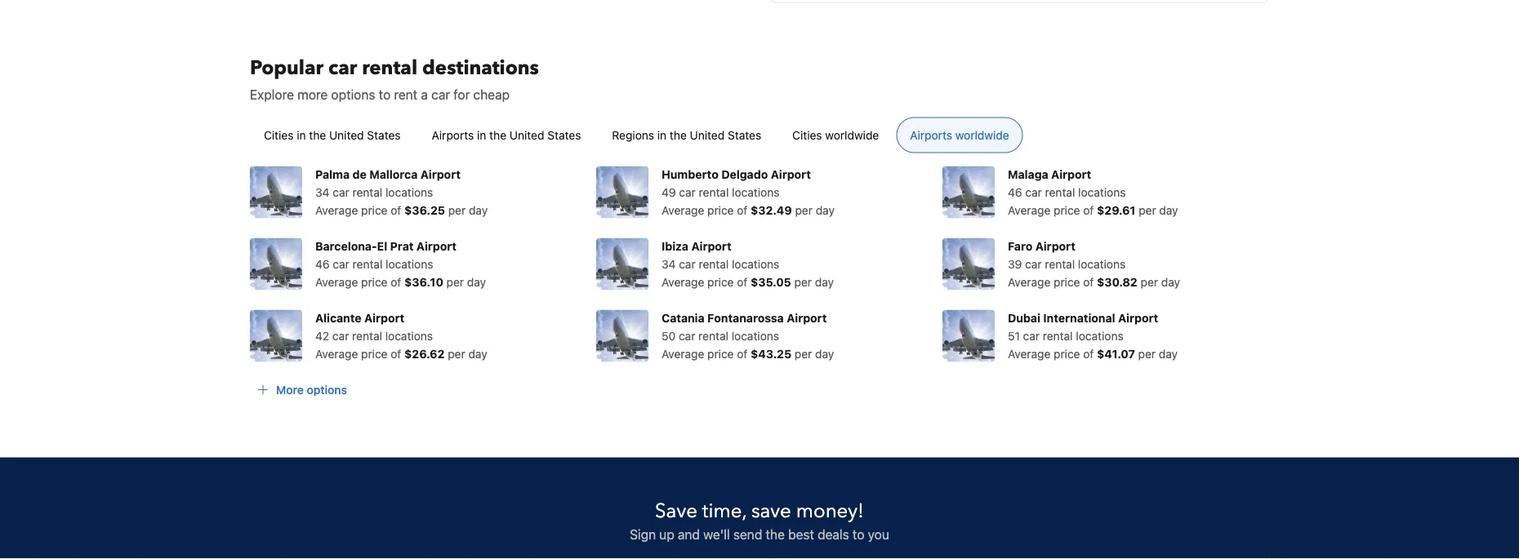Task type: describe. For each thing, give the bounding box(es) containing it.
alicante
[[315, 311, 362, 325]]

barcelona-
[[315, 239, 377, 253]]

50
[[662, 329, 676, 343]]

airport inside humberto delgado airport 49 car rental locations average price of $32.49 per day
[[771, 167, 811, 181]]

$35.05
[[751, 275, 792, 289]]

car inside ibiza airport 34 car rental locations average price of $35.05 per day
[[679, 257, 696, 271]]

faro airport 39 car rental locations average price of $30.82 per day
[[1008, 239, 1181, 289]]

51
[[1008, 329, 1021, 343]]

airport inside catania fontanarossa airport 50 car rental locations average price of $43.25 per day
[[787, 311, 827, 325]]

cities for cities worldwide
[[793, 128, 823, 142]]

catania
[[662, 311, 705, 325]]

save
[[752, 498, 792, 525]]

car inside dubai international airport 51 car rental locations average price of $41.07 per day
[[1024, 329, 1040, 343]]

regions in the united states
[[612, 128, 762, 142]]

regions
[[612, 128, 655, 142]]

airport inside dubai international airport 51 car rental locations average price of $41.07 per day
[[1119, 311, 1159, 325]]

cities worldwide button
[[779, 117, 893, 153]]

price inside malaga airport 46 car rental locations average price of $29.61 per day
[[1054, 203, 1081, 217]]

rental inside catania fontanarossa airport 50 car rental locations average price of $43.25 per day
[[699, 329, 729, 343]]

day inside barcelona-el prat airport 46 car rental locations average price of $36.10 per day
[[467, 275, 486, 289]]

airport inside ibiza airport 34 car rental locations average price of $35.05 per day
[[692, 239, 732, 253]]

per inside ibiza airport 34 car rental locations average price of $35.05 per day
[[795, 275, 812, 289]]

average inside faro airport 39 car rental locations average price of $30.82 per day
[[1008, 275, 1051, 289]]

malaga airport 46 car rental locations average price of $29.61 per day
[[1008, 167, 1179, 217]]

cheap car rental at palma de mallorca airport – pmi image
[[250, 166, 302, 218]]

rental inside palma de mallorca airport 34 car rental locations average price of $36.25 per day
[[353, 185, 383, 199]]

49
[[662, 185, 676, 199]]

rental inside faro airport 39 car rental locations average price of $30.82 per day
[[1046, 257, 1076, 271]]

of inside barcelona-el prat airport 46 car rental locations average price of $36.10 per day
[[391, 275, 402, 289]]

car right a
[[432, 86, 450, 102]]

cities for cities in the united states
[[264, 128, 294, 142]]

airports for airports worldwide
[[911, 128, 953, 142]]

per inside alicante airport 42 car rental locations average price of $26.62 per day
[[448, 347, 466, 361]]

international
[[1044, 311, 1116, 325]]

locations inside palma de mallorca airport 34 car rental locations average price of $36.25 per day
[[386, 185, 433, 199]]

in for regions
[[658, 128, 667, 142]]

day inside ibiza airport 34 car rental locations average price of $35.05 per day
[[815, 275, 834, 289]]

airports worldwide button
[[897, 117, 1024, 153]]

of inside faro airport 39 car rental locations average price of $30.82 per day
[[1084, 275, 1095, 289]]

of inside ibiza airport 34 car rental locations average price of $35.05 per day
[[737, 275, 748, 289]]

day inside humberto delgado airport 49 car rental locations average price of $32.49 per day
[[816, 203, 835, 217]]

sign
[[630, 527, 656, 542]]

$29.61
[[1098, 203, 1136, 217]]

cheap car rental at dubai international airport – dxb image
[[943, 310, 995, 362]]

prat
[[390, 239, 414, 253]]

price inside humberto delgado airport 49 car rental locations average price of $32.49 per day
[[708, 203, 734, 217]]

day inside dubai international airport 51 car rental locations average price of $41.07 per day
[[1159, 347, 1178, 361]]

day inside alicante airport 42 car rental locations average price of $26.62 per day
[[469, 347, 488, 361]]

average inside palma de mallorca airport 34 car rental locations average price of $36.25 per day
[[315, 203, 358, 217]]

locations inside dubai international airport 51 car rental locations average price of $41.07 per day
[[1077, 329, 1124, 343]]

to inside popular car rental destinations explore more options to rent a car for cheap
[[379, 86, 391, 102]]

rental inside dubai international airport 51 car rental locations average price of $41.07 per day
[[1043, 329, 1073, 343]]

car inside barcelona-el prat airport 46 car rental locations average price of $36.10 per day
[[333, 257, 350, 271]]

per inside catania fontanarossa airport 50 car rental locations average price of $43.25 per day
[[795, 347, 813, 361]]

worldwide for airports worldwide
[[956, 128, 1010, 142]]

send
[[734, 527, 763, 542]]

for
[[454, 86, 470, 102]]

el
[[377, 239, 388, 253]]

states for regions in the united states
[[728, 128, 762, 142]]

of inside alicante airport 42 car rental locations average price of $26.62 per day
[[391, 347, 402, 361]]

price inside catania fontanarossa airport 50 car rental locations average price of $43.25 per day
[[708, 347, 734, 361]]

best
[[789, 527, 815, 542]]

palma de mallorca airport 34 car rental locations average price of $36.25 per day
[[315, 167, 488, 217]]

locations inside catania fontanarossa airport 50 car rental locations average price of $43.25 per day
[[732, 329, 780, 343]]

34 inside palma de mallorca airport 34 car rental locations average price of $36.25 per day
[[315, 185, 330, 199]]

day inside faro airport 39 car rental locations average price of $30.82 per day
[[1162, 275, 1181, 289]]

airports worldwide
[[911, 128, 1010, 142]]

worldwide for cities worldwide
[[826, 128, 880, 142]]

cheap car rental at faro airport – fao image
[[943, 238, 995, 290]]

and
[[678, 527, 700, 542]]

we'll
[[704, 527, 730, 542]]

the for cities
[[309, 128, 326, 142]]

cities in the united states
[[264, 128, 401, 142]]

rental inside ibiza airport 34 car rental locations average price of $35.05 per day
[[699, 257, 729, 271]]

car inside palma de mallorca airport 34 car rental locations average price of $36.25 per day
[[333, 185, 350, 199]]

cheap car rental at alicante airport – alc image
[[250, 310, 302, 362]]

average inside ibiza airport 34 car rental locations average price of $35.05 per day
[[662, 275, 705, 289]]

cities worldwide
[[793, 128, 880, 142]]

delgado
[[722, 167, 768, 181]]

day inside palma de mallorca airport 34 car rental locations average price of $36.25 per day
[[469, 203, 488, 217]]

more options button
[[250, 375, 354, 405]]

car inside catania fontanarossa airport 50 car rental locations average price of $43.25 per day
[[679, 329, 696, 343]]

popular car rental destinations explore more options to rent a car for cheap
[[250, 55, 539, 102]]

united for regions
[[690, 128, 725, 142]]

the for regions
[[670, 128, 687, 142]]

average inside barcelona-el prat airport 46 car rental locations average price of $36.10 per day
[[315, 275, 358, 289]]

of inside humberto delgado airport 49 car rental locations average price of $32.49 per day
[[737, 203, 748, 217]]

42
[[315, 329, 329, 343]]

destinations
[[423, 55, 539, 82]]

locations inside barcelona-el prat airport 46 car rental locations average price of $36.10 per day
[[386, 257, 434, 271]]

explore
[[250, 86, 294, 102]]

day inside malaga airport 46 car rental locations average price of $29.61 per day
[[1160, 203, 1179, 217]]

price inside dubai international airport 51 car rental locations average price of $41.07 per day
[[1054, 347, 1081, 361]]

cheap car rental at barcelona-el prat airport – bcn image
[[250, 238, 302, 290]]

united for airports
[[510, 128, 545, 142]]

per inside faro airport 39 car rental locations average price of $30.82 per day
[[1141, 275, 1159, 289]]

palma
[[315, 167, 350, 181]]

cities in the united states button
[[250, 117, 415, 153]]

$41.07
[[1098, 347, 1136, 361]]

$36.25
[[405, 203, 445, 217]]

locations inside alicante airport 42 car rental locations average price of $26.62 per day
[[385, 329, 433, 343]]

fontanarossa
[[708, 311, 784, 325]]



Task type: locate. For each thing, give the bounding box(es) containing it.
car
[[329, 55, 357, 82], [432, 86, 450, 102], [333, 185, 350, 199], [679, 185, 696, 199], [1026, 185, 1043, 199], [333, 257, 350, 271], [679, 257, 696, 271], [1026, 257, 1042, 271], [333, 329, 349, 343], [679, 329, 696, 343], [1024, 329, 1040, 343]]

per inside barcelona-el prat airport 46 car rental locations average price of $36.10 per day
[[447, 275, 464, 289]]

average down 39
[[1008, 275, 1051, 289]]

per right $36.10 on the left of page
[[447, 275, 464, 289]]

3 in from the left
[[658, 128, 667, 142]]

de
[[353, 167, 367, 181]]

1 worldwide from the left
[[826, 128, 880, 142]]

time,
[[703, 498, 747, 525]]

34 down palma
[[315, 185, 330, 199]]

locations up $29.61
[[1079, 185, 1126, 199]]

options right more at the top of page
[[331, 86, 375, 102]]

price down el
[[361, 275, 388, 289]]

1 united from the left
[[329, 128, 364, 142]]

46
[[1008, 185, 1023, 199], [315, 257, 330, 271]]

day right $36.25 at top
[[469, 203, 488, 217]]

1 horizontal spatial worldwide
[[956, 128, 1010, 142]]

1 vertical spatial 46
[[315, 257, 330, 271]]

mallorca
[[370, 167, 418, 181]]

the inside save time, save money! sign up and we'll send the best deals to you
[[766, 527, 785, 542]]

united inside button
[[690, 128, 725, 142]]

cheap car rental at ibiza airport – ibz image
[[597, 238, 649, 290]]

options inside button
[[307, 383, 347, 397]]

car right popular
[[329, 55, 357, 82]]

per
[[448, 203, 466, 217], [796, 203, 813, 217], [1139, 203, 1157, 217], [447, 275, 464, 289], [795, 275, 812, 289], [1141, 275, 1159, 289], [448, 347, 466, 361], [795, 347, 813, 361], [1139, 347, 1156, 361]]

airport down the $30.82
[[1119, 311, 1159, 325]]

alicante airport 42 car rental locations average price of $26.62 per day
[[315, 311, 488, 361]]

1 horizontal spatial cities
[[793, 128, 823, 142]]

worldwide inside button
[[826, 128, 880, 142]]

malaga
[[1008, 167, 1049, 181]]

rental inside malaga airport 46 car rental locations average price of $29.61 per day
[[1046, 185, 1076, 199]]

humberto
[[662, 167, 719, 181]]

in
[[297, 128, 306, 142], [477, 128, 487, 142], [658, 128, 667, 142]]

rental
[[362, 55, 418, 82], [353, 185, 383, 199], [699, 185, 729, 199], [1046, 185, 1076, 199], [353, 257, 383, 271], [699, 257, 729, 271], [1046, 257, 1076, 271], [352, 329, 382, 343], [699, 329, 729, 343], [1043, 329, 1073, 343]]

states for cities in the united states
[[367, 128, 401, 142]]

save
[[655, 498, 698, 525]]

1 horizontal spatial 34
[[662, 257, 676, 271]]

$32.49
[[751, 203, 792, 217]]

1 in from the left
[[297, 128, 306, 142]]

0 vertical spatial 34
[[315, 185, 330, 199]]

states left regions
[[548, 128, 581, 142]]

rental right 39
[[1046, 257, 1076, 271]]

1 cities from the left
[[264, 128, 294, 142]]

of inside palma de mallorca airport 34 car rental locations average price of $36.25 per day
[[391, 203, 402, 217]]

up
[[660, 527, 675, 542]]

46 inside malaga airport 46 car rental locations average price of $29.61 per day
[[1008, 185, 1023, 199]]

rental inside alicante airport 42 car rental locations average price of $26.62 per day
[[352, 329, 382, 343]]

of
[[391, 203, 402, 217], [737, 203, 748, 217], [1084, 203, 1095, 217], [391, 275, 402, 289], [737, 275, 748, 289], [1084, 275, 1095, 289], [391, 347, 402, 361], [737, 347, 748, 361], [1084, 347, 1095, 361]]

of left $36.10 on the left of page
[[391, 275, 402, 289]]

united
[[329, 128, 364, 142], [510, 128, 545, 142], [690, 128, 725, 142]]

average inside dubai international airport 51 car rental locations average price of $41.07 per day
[[1008, 347, 1051, 361]]

day right $41.07
[[1159, 347, 1178, 361]]

options
[[331, 86, 375, 102], [307, 383, 347, 397]]

the down save
[[766, 527, 785, 542]]

airport right ibiza
[[692, 239, 732, 253]]

price up el
[[361, 203, 388, 217]]

the for airports
[[490, 128, 507, 142]]

average up catania
[[662, 275, 705, 289]]

options right more in the bottom left of the page
[[307, 383, 347, 397]]

to inside save time, save money! sign up and we'll send the best deals to you
[[853, 527, 865, 542]]

46 down barcelona-
[[315, 257, 330, 271]]

locations up $36.25 at top
[[386, 185, 433, 199]]

airports in the united states button
[[418, 117, 595, 153]]

46 down the malaga
[[1008, 185, 1023, 199]]

day right the $30.82
[[1162, 275, 1181, 289]]

$26.62
[[405, 347, 445, 361]]

0 horizontal spatial 46
[[315, 257, 330, 271]]

locations up $26.62 at left bottom
[[385, 329, 433, 343]]

average down the malaga
[[1008, 203, 1051, 217]]

to left 'rent'
[[379, 86, 391, 102]]

in right regions
[[658, 128, 667, 142]]

car inside humberto delgado airport 49 car rental locations average price of $32.49 per day
[[679, 185, 696, 199]]

locations inside ibiza airport 34 car rental locations average price of $35.05 per day
[[732, 257, 780, 271]]

of left $36.25 at top
[[391, 203, 402, 217]]

$36.10
[[405, 275, 444, 289]]

average inside alicante airport 42 car rental locations average price of $26.62 per day
[[315, 347, 358, 361]]

rental down de
[[353, 185, 383, 199]]

car down barcelona-
[[333, 257, 350, 271]]

of left $41.07
[[1084, 347, 1095, 361]]

car inside faro airport 39 car rental locations average price of $30.82 per day
[[1026, 257, 1042, 271]]

0 horizontal spatial 34
[[315, 185, 330, 199]]

locations up $41.07
[[1077, 329, 1124, 343]]

cheap car rental at humberto delgado airport – lis image
[[597, 166, 649, 218]]

per inside malaga airport 46 car rental locations average price of $29.61 per day
[[1139, 203, 1157, 217]]

rental down humberto
[[699, 185, 729, 199]]

save time, save money! sign up and we'll send the best deals to you
[[630, 498, 890, 542]]

price
[[361, 203, 388, 217], [708, 203, 734, 217], [1054, 203, 1081, 217], [361, 275, 388, 289], [708, 275, 734, 289], [1054, 275, 1081, 289], [361, 347, 388, 361], [708, 347, 734, 361], [1054, 347, 1081, 361]]

car right 39
[[1026, 257, 1042, 271]]

locations up $35.05
[[732, 257, 780, 271]]

2 worldwide from the left
[[956, 128, 1010, 142]]

0 vertical spatial 46
[[1008, 185, 1023, 199]]

airports down for on the left
[[432, 128, 474, 142]]

popular
[[250, 55, 324, 82]]

2 states from the left
[[548, 128, 581, 142]]

ibiza
[[662, 239, 689, 253]]

car down ibiza
[[679, 257, 696, 271]]

rent
[[394, 86, 418, 102]]

locations down fontanarossa
[[732, 329, 780, 343]]

airport right "alicante"
[[365, 311, 405, 325]]

in inside cities in the united states button
[[297, 128, 306, 142]]

per right $35.05
[[795, 275, 812, 289]]

per inside palma de mallorca airport 34 car rental locations average price of $36.25 per day
[[448, 203, 466, 217]]

price down international
[[1054, 347, 1081, 361]]

per right $36.25 at top
[[448, 203, 466, 217]]

tab list
[[237, 117, 1283, 154]]

rental inside humberto delgado airport 49 car rental locations average price of $32.49 per day
[[699, 185, 729, 199]]

car right 51
[[1024, 329, 1040, 343]]

airport inside alicante airport 42 car rental locations average price of $26.62 per day
[[365, 311, 405, 325]]

airport inside faro airport 39 car rental locations average price of $30.82 per day
[[1036, 239, 1076, 253]]

states up mallorca
[[367, 128, 401, 142]]

of left $35.05
[[737, 275, 748, 289]]

deals
[[818, 527, 850, 542]]

2 airports from the left
[[911, 128, 953, 142]]

humberto delgado airport 49 car rental locations average price of $32.49 per day
[[662, 167, 835, 217]]

airport inside malaga airport 46 car rental locations average price of $29.61 per day
[[1052, 167, 1092, 181]]

day right $29.61
[[1160, 203, 1179, 217]]

rental down el
[[353, 257, 383, 271]]

car down catania
[[679, 329, 696, 343]]

locations down prat
[[386, 257, 434, 271]]

0 horizontal spatial cities
[[264, 128, 294, 142]]

1 vertical spatial options
[[307, 383, 347, 397]]

airports up 'cheap car rental at malaga airport – agp' image
[[911, 128, 953, 142]]

in down more at the top of page
[[297, 128, 306, 142]]

1 horizontal spatial states
[[548, 128, 581, 142]]

locations inside faro airport 39 car rental locations average price of $30.82 per day
[[1079, 257, 1126, 271]]

airport up $32.49
[[771, 167, 811, 181]]

0 horizontal spatial united
[[329, 128, 364, 142]]

in for airports
[[477, 128, 487, 142]]

rental up 'rent'
[[362, 55, 418, 82]]

2 united from the left
[[510, 128, 545, 142]]

dubai international airport 51 car rental locations average price of $41.07 per day
[[1008, 311, 1178, 361]]

of left $43.25
[[737, 347, 748, 361]]

1 horizontal spatial airports
[[911, 128, 953, 142]]

airports
[[432, 128, 474, 142], [911, 128, 953, 142]]

worldwide
[[826, 128, 880, 142], [956, 128, 1010, 142]]

2 cities from the left
[[793, 128, 823, 142]]

rental down the malaga
[[1046, 185, 1076, 199]]

rental down "alicante"
[[352, 329, 382, 343]]

per inside dubai international airport 51 car rental locations average price of $41.07 per day
[[1139, 347, 1156, 361]]

airport up $36.25 at top
[[421, 167, 461, 181]]

cities inside button
[[793, 128, 823, 142]]

1 horizontal spatial in
[[477, 128, 487, 142]]

34 down ibiza
[[662, 257, 676, 271]]

0 horizontal spatial states
[[367, 128, 401, 142]]

locations
[[386, 185, 433, 199], [732, 185, 780, 199], [1079, 185, 1126, 199], [386, 257, 434, 271], [732, 257, 780, 271], [1079, 257, 1126, 271], [385, 329, 433, 343], [732, 329, 780, 343], [1077, 329, 1124, 343]]

faro
[[1008, 239, 1033, 253]]

day right $32.49
[[816, 203, 835, 217]]

day inside catania fontanarossa airport 50 car rental locations average price of $43.25 per day
[[816, 347, 835, 361]]

states inside button
[[728, 128, 762, 142]]

dubai
[[1008, 311, 1041, 325]]

more
[[298, 86, 328, 102]]

price inside ibiza airport 34 car rental locations average price of $35.05 per day
[[708, 275, 734, 289]]

the down more at the top of page
[[309, 128, 326, 142]]

average down 50
[[662, 347, 705, 361]]

to
[[379, 86, 391, 102], [853, 527, 865, 542]]

of left $32.49
[[737, 203, 748, 217]]

price up fontanarossa
[[708, 275, 734, 289]]

0 horizontal spatial to
[[379, 86, 391, 102]]

cities inside button
[[264, 128, 294, 142]]

ibiza airport 34 car rental locations average price of $35.05 per day
[[662, 239, 834, 289]]

more options
[[276, 383, 347, 397]]

0 horizontal spatial airports
[[432, 128, 474, 142]]

the inside button
[[670, 128, 687, 142]]

average inside catania fontanarossa airport 50 car rental locations average price of $43.25 per day
[[662, 347, 705, 361]]

car inside alicante airport 42 car rental locations average price of $26.62 per day
[[333, 329, 349, 343]]

catania fontanarossa airport 50 car rental locations average price of $43.25 per day
[[662, 311, 835, 361]]

rental down international
[[1043, 329, 1073, 343]]

of inside catania fontanarossa airport 50 car rental locations average price of $43.25 per day
[[737, 347, 748, 361]]

to left the "you"
[[853, 527, 865, 542]]

airport up $43.25
[[787, 311, 827, 325]]

car down the malaga
[[1026, 185, 1043, 199]]

airports for airports in the united states
[[432, 128, 474, 142]]

rental inside popular car rental destinations explore more options to rent a car for cheap
[[362, 55, 418, 82]]

per right $26.62 at left bottom
[[448, 347, 466, 361]]

rental inside barcelona-el prat airport 46 car rental locations average price of $36.10 per day
[[353, 257, 383, 271]]

states for airports in the united states
[[548, 128, 581, 142]]

per right $32.49
[[796, 203, 813, 217]]

regions in the united states button
[[599, 117, 776, 153]]

airport inside palma de mallorca airport 34 car rental locations average price of $36.25 per day
[[421, 167, 461, 181]]

average down palma
[[315, 203, 358, 217]]

price down fontanarossa
[[708, 347, 734, 361]]

1 horizontal spatial to
[[853, 527, 865, 542]]

day right $43.25
[[816, 347, 835, 361]]

united up humberto
[[690, 128, 725, 142]]

$43.25
[[751, 347, 792, 361]]

barcelona-el prat airport 46 car rental locations average price of $36.10 per day
[[315, 239, 486, 289]]

day
[[469, 203, 488, 217], [816, 203, 835, 217], [1160, 203, 1179, 217], [467, 275, 486, 289], [815, 275, 834, 289], [1162, 275, 1181, 289], [469, 347, 488, 361], [816, 347, 835, 361], [1159, 347, 1178, 361]]

average
[[315, 203, 358, 217], [662, 203, 705, 217], [1008, 203, 1051, 217], [315, 275, 358, 289], [662, 275, 705, 289], [1008, 275, 1051, 289], [315, 347, 358, 361], [662, 347, 705, 361], [1008, 347, 1051, 361]]

cities
[[264, 128, 294, 142], [793, 128, 823, 142]]

rental down catania
[[699, 329, 729, 343]]

cheap car rental at malaga airport – agp image
[[943, 166, 995, 218]]

3 states from the left
[[728, 128, 762, 142]]

per right $41.07
[[1139, 347, 1156, 361]]

united down cheap
[[510, 128, 545, 142]]

price inside palma de mallorca airport 34 car rental locations average price of $36.25 per day
[[361, 203, 388, 217]]

1 airports from the left
[[432, 128, 474, 142]]

in inside regions in the united states button
[[658, 128, 667, 142]]

price up international
[[1054, 275, 1081, 289]]

per inside humberto delgado airport 49 car rental locations average price of $32.49 per day
[[796, 203, 813, 217]]

per right $43.25
[[795, 347, 813, 361]]

united up de
[[329, 128, 364, 142]]

of left $29.61
[[1084, 203, 1095, 217]]

united for cities
[[329, 128, 364, 142]]

a
[[421, 86, 428, 102]]

of inside malaga airport 46 car rental locations average price of $29.61 per day
[[1084, 203, 1095, 217]]

price inside alicante airport 42 car rental locations average price of $26.62 per day
[[361, 347, 388, 361]]

day right $26.62 at left bottom
[[469, 347, 488, 361]]

39
[[1008, 257, 1023, 271]]

2 horizontal spatial states
[[728, 128, 762, 142]]

price down delgado
[[708, 203, 734, 217]]

in for cities
[[297, 128, 306, 142]]

car inside malaga airport 46 car rental locations average price of $29.61 per day
[[1026, 185, 1043, 199]]

airport
[[421, 167, 461, 181], [771, 167, 811, 181], [1052, 167, 1092, 181], [417, 239, 457, 253], [692, 239, 732, 253], [1036, 239, 1076, 253], [365, 311, 405, 325], [787, 311, 827, 325], [1119, 311, 1159, 325]]

average inside humberto delgado airport 49 car rental locations average price of $32.49 per day
[[662, 203, 705, 217]]

the
[[309, 128, 326, 142], [490, 128, 507, 142], [670, 128, 687, 142], [766, 527, 785, 542]]

1 vertical spatial to
[[853, 527, 865, 542]]

airport right prat
[[417, 239, 457, 253]]

airport inside barcelona-el prat airport 46 car rental locations average price of $36.10 per day
[[417, 239, 457, 253]]

average down 51
[[1008, 347, 1051, 361]]

$30.82
[[1098, 275, 1138, 289]]

2 horizontal spatial united
[[690, 128, 725, 142]]

average up "alicante"
[[315, 275, 358, 289]]

day right $36.10 on the left of page
[[467, 275, 486, 289]]

average inside malaga airport 46 car rental locations average price of $29.61 per day
[[1008, 203, 1051, 217]]

0 vertical spatial to
[[379, 86, 391, 102]]

day right $35.05
[[815, 275, 834, 289]]

1 states from the left
[[367, 128, 401, 142]]

you
[[868, 527, 890, 542]]

price left $26.62 at left bottom
[[361, 347, 388, 361]]

airport right faro
[[1036, 239, 1076, 253]]

airports in the united states
[[432, 128, 581, 142]]

car down "alicante"
[[333, 329, 349, 343]]

money!
[[797, 498, 865, 525]]

more
[[276, 383, 304, 397]]

1 horizontal spatial 46
[[1008, 185, 1023, 199]]

worldwide inside button
[[956, 128, 1010, 142]]

tab list containing cities in the united states
[[237, 117, 1283, 154]]

2 horizontal spatial in
[[658, 128, 667, 142]]

in down cheap
[[477, 128, 487, 142]]

of left the $30.82
[[1084, 275, 1095, 289]]

1 horizontal spatial united
[[510, 128, 545, 142]]

34 inside ibiza airport 34 car rental locations average price of $35.05 per day
[[662, 257, 676, 271]]

cheap
[[474, 86, 510, 102]]

per right $29.61
[[1139, 203, 1157, 217]]

car down humberto
[[679, 185, 696, 199]]

price inside faro airport 39 car rental locations average price of $30.82 per day
[[1054, 275, 1081, 289]]

cheap car rental at catania fontanarossa airport – cta image
[[597, 310, 649, 362]]

1 vertical spatial 34
[[662, 257, 676, 271]]

locations inside humberto delgado airport 49 car rental locations average price of $32.49 per day
[[732, 185, 780, 199]]

of inside dubai international airport 51 car rental locations average price of $41.07 per day
[[1084, 347, 1095, 361]]

46 inside barcelona-el prat airport 46 car rental locations average price of $36.10 per day
[[315, 257, 330, 271]]

0 vertical spatial options
[[331, 86, 375, 102]]

3 united from the left
[[690, 128, 725, 142]]

price inside barcelona-el prat airport 46 car rental locations average price of $36.10 per day
[[361, 275, 388, 289]]

the up humberto
[[670, 128, 687, 142]]

rental up catania
[[699, 257, 729, 271]]

price left $29.61
[[1054, 203, 1081, 217]]

options inside popular car rental destinations explore more options to rent a car for cheap
[[331, 86, 375, 102]]

0 horizontal spatial in
[[297, 128, 306, 142]]

34
[[315, 185, 330, 199], [662, 257, 676, 271]]

2 in from the left
[[477, 128, 487, 142]]

in inside airports in the united states button
[[477, 128, 487, 142]]

0 horizontal spatial worldwide
[[826, 128, 880, 142]]

average down 42
[[315, 347, 358, 361]]

locations inside malaga airport 46 car rental locations average price of $29.61 per day
[[1079, 185, 1126, 199]]

states up delgado
[[728, 128, 762, 142]]

locations up the $30.82
[[1079, 257, 1126, 271]]

states
[[367, 128, 401, 142], [548, 128, 581, 142], [728, 128, 762, 142]]



Task type: vqa. For each thing, say whether or not it's contained in the screenshot.
the per inside the Barcelona-El Prat Airport 46 car rental locations Average price of $36.10 per day
yes



